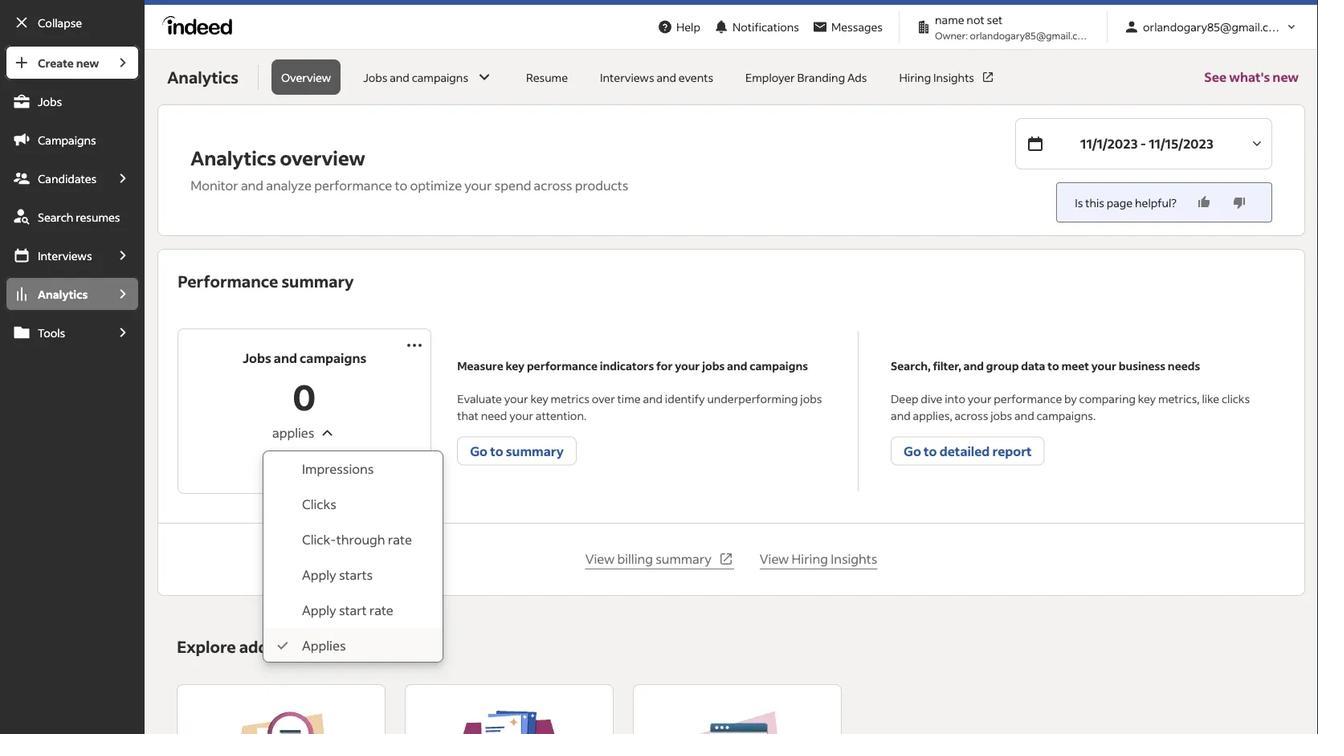 Task type: describe. For each thing, give the bounding box(es) containing it.
overview
[[280, 145, 365, 170]]

to down need
[[490, 443, 504, 459]]

group
[[987, 358, 1019, 373]]

campaigns link
[[5, 122, 140, 158]]

create new link
[[5, 45, 106, 80]]

create
[[38, 55, 74, 70]]

applies button
[[263, 419, 347, 448]]

resumes
[[76, 210, 120, 224]]

ads
[[848, 70, 868, 84]]

0 horizontal spatial key
[[506, 358, 525, 373]]

additional
[[239, 637, 317, 657]]

create new
[[38, 55, 99, 70]]

campaigns
[[38, 133, 96, 147]]

interviews link
[[5, 238, 106, 273]]

employer
[[746, 70, 795, 84]]

help
[[677, 20, 701, 34]]

search resumes link
[[5, 199, 140, 235]]

view for view hiring insights
[[760, 551, 789, 567]]

analytics inside analytics overview monitor and analyze performance to optimize your spend across products
[[191, 145, 276, 170]]

explore
[[177, 637, 236, 657]]

search, filter, and group data to meet your business needs
[[891, 358, 1201, 373]]

performance
[[178, 271, 278, 292]]

11/1/2023 - 11/15/2023
[[1081, 135, 1214, 152]]

and inside analytics overview monitor and analyze performance to optimize your spend across products
[[241, 177, 264, 194]]

report
[[993, 443, 1032, 459]]

analytics inside "link"
[[38, 287, 88, 301]]

rate for apply start rate
[[370, 602, 394, 619]]

candidates
[[38, 171, 97, 186]]

performance summary
[[178, 271, 354, 292]]

jobs link
[[5, 84, 140, 119]]

jobs and campaigns
[[363, 70, 469, 84]]

jobs for jobs
[[38, 94, 62, 108]]

view hiring insights link
[[760, 550, 878, 570]]

needs
[[1168, 358, 1201, 373]]

business
[[1119, 358, 1166, 373]]

starts
[[339, 567, 373, 583]]

apply for apply starts
[[302, 567, 337, 583]]

set
[[987, 12, 1003, 27]]

like
[[1203, 391, 1220, 406]]

applies,
[[913, 408, 953, 423]]

spend
[[495, 177, 532, 194]]

this page is helpful image
[[1197, 194, 1213, 211]]

help button
[[651, 12, 707, 42]]

jobs inside evaluate your key metrics over time and identify underperforming jobs that need your attention.
[[801, 391, 822, 406]]

go to summary link
[[457, 437, 577, 466]]

hiring insights link
[[890, 59, 1005, 95]]

products inside analytics overview monitor and analyze performance to optimize your spend across products
[[575, 177, 629, 194]]

apply start rate
[[302, 602, 394, 619]]

detailed
[[940, 443, 990, 459]]

not
[[967, 12, 985, 27]]

events
[[679, 70, 714, 84]]

interviews and events link
[[591, 59, 723, 95]]

go to detailed report link
[[891, 437, 1045, 466]]

go to detailed report
[[904, 443, 1032, 459]]

clicks
[[302, 496, 337, 513]]

campaigns.
[[1037, 408, 1096, 423]]

hiring inside 'link'
[[792, 551, 829, 567]]

1 horizontal spatial hiring
[[900, 70, 932, 84]]

2 horizontal spatial campaigns
[[750, 358, 808, 373]]

view billing summary
[[586, 551, 712, 567]]

insights inside 'link'
[[831, 551, 878, 567]]

see what's new button
[[1205, 50, 1300, 104]]

resume
[[526, 70, 568, 84]]

is
[[1075, 195, 1084, 210]]

attention.
[[536, 408, 587, 423]]

filter,
[[933, 358, 962, 373]]

applies
[[272, 425, 315, 441]]

0
[[293, 374, 317, 419]]

and inside button
[[390, 70, 410, 84]]

campaigns for jobs and campaigns
[[412, 70, 469, 84]]

your right need
[[510, 408, 534, 423]]

search
[[38, 210, 73, 224]]

campaigns for jobs and campaigns 0
[[300, 350, 367, 366]]

performance inside analytics overview monitor and analyze performance to optimize your spend across products
[[314, 177, 392, 194]]

your inside analytics overview monitor and analyze performance to optimize your spend across products
[[465, 177, 492, 194]]

apply starts
[[302, 567, 373, 583]]

orlandogary85@gmail.com inside dropdown button
[[1144, 20, 1286, 34]]

search,
[[891, 358, 931, 373]]

comparing
[[1080, 391, 1136, 406]]

deep dive into your performance by comparing key metrics, like clicks and applies, across jobs and campaigns.
[[891, 391, 1251, 423]]

to left detailed
[[924, 443, 938, 459]]

identify
[[665, 391, 705, 406]]

evaluate your key metrics over time and identify underperforming jobs that need your attention.
[[457, 391, 822, 423]]

notifications button
[[707, 9, 806, 45]]

monitor
[[191, 177, 238, 194]]

messages link
[[806, 12, 890, 42]]

employer branding ads link
[[736, 59, 877, 95]]

measure
[[457, 358, 504, 373]]

explore additional products
[[177, 637, 390, 657]]

view for view billing summary
[[586, 551, 615, 567]]

candidates link
[[5, 161, 106, 196]]

resume link
[[517, 59, 578, 95]]

to inside analytics overview monitor and analyze performance to optimize your spend across products
[[395, 177, 408, 194]]

go to summary
[[470, 443, 564, 459]]

branding
[[798, 70, 846, 84]]

overview link
[[272, 59, 341, 95]]



Task type: locate. For each thing, give the bounding box(es) containing it.
jobs up report
[[991, 408, 1013, 423]]

analytics up tools link
[[38, 287, 88, 301]]

key inside deep dive into your performance by comparing key metrics, like clicks and applies, across jobs and campaigns.
[[1139, 391, 1157, 406]]

performance down overview
[[314, 177, 392, 194]]

2 vertical spatial analytics
[[38, 287, 88, 301]]

by
[[1065, 391, 1078, 406]]

clicks
[[1222, 391, 1251, 406]]

1 horizontal spatial insights
[[934, 70, 975, 84]]

2 vertical spatial summary
[[656, 551, 712, 567]]

performance up the metrics
[[527, 358, 598, 373]]

menu bar
[[0, 45, 145, 735]]

new
[[76, 55, 99, 70], [1273, 69, 1300, 85]]

0 horizontal spatial performance
[[314, 177, 392, 194]]

across down "into"
[[955, 408, 989, 423]]

1 vertical spatial analytics
[[191, 145, 276, 170]]

1 vertical spatial interviews
[[38, 248, 92, 263]]

1 horizontal spatial performance
[[527, 358, 598, 373]]

view inside 'link'
[[760, 551, 789, 567]]

new right create
[[76, 55, 99, 70]]

11/15/2023
[[1149, 135, 1214, 152]]

go down the that
[[470, 443, 488, 459]]

orlandogary85@gmail.com
[[1144, 20, 1286, 34], [971, 29, 1093, 41]]

name not set owner: orlandogary85@gmail.com
[[935, 12, 1093, 41]]

summary
[[282, 271, 354, 292], [506, 443, 564, 459], [656, 551, 712, 567]]

and inside evaluate your key metrics over time and identify underperforming jobs that need your attention.
[[643, 391, 663, 406]]

1 vertical spatial performance
[[527, 358, 598, 373]]

key left metrics,
[[1139, 391, 1157, 406]]

jobs down performance summary
[[243, 350, 271, 366]]

jobs and campaigns 0
[[243, 350, 367, 419]]

summary for go to summary
[[506, 443, 564, 459]]

to left optimize
[[395, 177, 408, 194]]

1 horizontal spatial across
[[955, 408, 989, 423]]

jobs up "identify"
[[703, 358, 725, 373]]

jobs inside button
[[363, 70, 388, 84]]

across inside analytics overview monitor and analyze performance to optimize your spend across products
[[534, 177, 573, 194]]

click-
[[302, 532, 337, 548]]

go for go to detailed report
[[904, 443, 922, 459]]

need
[[481, 408, 507, 423]]

your right meet
[[1092, 358, 1117, 373]]

0 vertical spatial rate
[[388, 532, 412, 548]]

1 horizontal spatial orlandogary85@gmail.com
[[1144, 20, 1286, 34]]

2 horizontal spatial performance
[[994, 391, 1063, 406]]

0 horizontal spatial hiring
[[792, 551, 829, 567]]

metrics
[[551, 391, 590, 406]]

jobs right overview
[[363, 70, 388, 84]]

jobs right underperforming
[[801, 391, 822, 406]]

billing
[[618, 551, 653, 567]]

0 horizontal spatial summary
[[282, 271, 354, 292]]

owner:
[[935, 29, 969, 41]]

0 horizontal spatial orlandogary85@gmail.com
[[971, 29, 1093, 41]]

optimize
[[410, 177, 462, 194]]

group
[[145, 0, 1319, 5]]

impressions
[[302, 461, 374, 477]]

your
[[465, 177, 492, 194], [675, 358, 700, 373], [1092, 358, 1117, 373], [505, 391, 528, 406], [968, 391, 992, 406], [510, 408, 534, 423]]

interviews down search resumes "link"
[[38, 248, 92, 263]]

jobs inside the jobs and campaigns 0
[[243, 350, 271, 366]]

0 horizontal spatial products
[[320, 637, 390, 657]]

orlandogary85@gmail.com inside name not set owner: orlandogary85@gmail.com
[[971, 29, 1093, 41]]

view billing summary link
[[586, 550, 734, 570]]

1 vertical spatial products
[[320, 637, 390, 657]]

apply left start
[[302, 602, 337, 619]]

key up attention.
[[531, 391, 549, 406]]

name
[[935, 12, 965, 27]]

1 vertical spatial summary
[[506, 443, 564, 459]]

analytics overview monitor and analyze performance to optimize your spend across products
[[191, 145, 629, 194]]

orlandogary85@gmail.com up see
[[1144, 20, 1286, 34]]

1 apply from the top
[[302, 567, 337, 583]]

0 horizontal spatial campaigns
[[300, 350, 367, 366]]

applies option
[[264, 628, 443, 664]]

indeed home image
[[163, 16, 240, 35]]

2 vertical spatial jobs
[[243, 350, 271, 366]]

list box containing impressions
[[264, 452, 443, 664]]

view
[[586, 551, 615, 567], [760, 551, 789, 567]]

jobs
[[363, 70, 388, 84], [38, 94, 62, 108], [243, 350, 271, 366]]

campaigns inside the jobs and campaigns 0
[[300, 350, 367, 366]]

overview
[[281, 70, 331, 84]]

interviews left events
[[600, 70, 655, 84]]

search resumes
[[38, 210, 120, 224]]

performance inside deep dive into your performance by comparing key metrics, like clicks and applies, across jobs and campaigns.
[[994, 391, 1063, 406]]

1 horizontal spatial jobs
[[243, 350, 271, 366]]

analytics down the "indeed home" image
[[167, 67, 239, 88]]

1 horizontal spatial summary
[[506, 443, 564, 459]]

employer branding ads
[[746, 70, 868, 84]]

1 horizontal spatial view
[[760, 551, 789, 567]]

campaigns inside jobs and campaigns button
[[412, 70, 469, 84]]

that
[[457, 408, 479, 423]]

measure key performance indicators for your jobs and campaigns
[[457, 358, 808, 373]]

apply down click-
[[302, 567, 337, 583]]

jobs inside deep dive into your performance by comparing key metrics, like clicks and applies, across jobs and campaigns.
[[991, 408, 1013, 423]]

for
[[657, 358, 673, 373]]

2 horizontal spatial jobs
[[991, 408, 1013, 423]]

0 horizontal spatial jobs
[[38, 94, 62, 108]]

applies
[[302, 638, 346, 654]]

page
[[1107, 195, 1133, 210]]

2 view from the left
[[760, 551, 789, 567]]

see
[[1205, 69, 1227, 85]]

key
[[506, 358, 525, 373], [531, 391, 549, 406], [1139, 391, 1157, 406]]

name not set owner: orlandogary85@gmail.com element
[[910, 11, 1098, 43]]

view hiring insights
[[760, 551, 878, 567]]

0 vertical spatial products
[[575, 177, 629, 194]]

summary for view billing summary
[[656, 551, 712, 567]]

evaluate
[[457, 391, 502, 406]]

1 vertical spatial insights
[[831, 551, 878, 567]]

0 horizontal spatial interviews
[[38, 248, 92, 263]]

rate right start
[[370, 602, 394, 619]]

1 vertical spatial hiring
[[792, 551, 829, 567]]

11/1/2023
[[1081, 135, 1138, 152]]

list box
[[264, 452, 443, 664]]

orlandogary85@gmail.com button
[[1118, 12, 1306, 42]]

1 horizontal spatial key
[[531, 391, 549, 406]]

new right what's
[[1273, 69, 1300, 85]]

menu bar containing create new
[[0, 45, 145, 735]]

click-through rate
[[302, 532, 412, 548]]

1 vertical spatial across
[[955, 408, 989, 423]]

your right the for
[[675, 358, 700, 373]]

0 vertical spatial across
[[534, 177, 573, 194]]

through
[[337, 532, 385, 548]]

go down applies,
[[904, 443, 922, 459]]

0 vertical spatial interviews
[[600, 70, 655, 84]]

apply for apply start rate
[[302, 602, 337, 619]]

1 go from the left
[[470, 443, 488, 459]]

2 go from the left
[[904, 443, 922, 459]]

0 horizontal spatial across
[[534, 177, 573, 194]]

0 vertical spatial summary
[[282, 271, 354, 292]]

0 vertical spatial hiring
[[900, 70, 932, 84]]

1 horizontal spatial jobs
[[801, 391, 822, 406]]

2 horizontal spatial summary
[[656, 551, 712, 567]]

your right "into"
[[968, 391, 992, 406]]

jobs for jobs and campaigns 0
[[243, 350, 271, 366]]

helpful?
[[1136, 195, 1177, 210]]

indicators
[[600, 358, 654, 373]]

1 horizontal spatial go
[[904, 443, 922, 459]]

hiring
[[900, 70, 932, 84], [792, 551, 829, 567]]

1 view from the left
[[586, 551, 615, 567]]

metrics,
[[1159, 391, 1200, 406]]

jobs down create new link
[[38, 94, 62, 108]]

0 vertical spatial insights
[[934, 70, 975, 84]]

and
[[390, 70, 410, 84], [657, 70, 677, 84], [241, 177, 264, 194], [274, 350, 297, 366], [727, 358, 748, 373], [964, 358, 985, 373], [643, 391, 663, 406], [891, 408, 911, 423], [1015, 408, 1035, 423]]

1 vertical spatial apply
[[302, 602, 337, 619]]

notifications
[[733, 20, 800, 34]]

collapse button
[[5, 5, 140, 40]]

start
[[339, 602, 367, 619]]

your inside deep dive into your performance by comparing key metrics, like clicks and applies, across jobs and campaigns.
[[968, 391, 992, 406]]

rate for click-through rate
[[388, 532, 412, 548]]

interviews
[[600, 70, 655, 84], [38, 248, 92, 263]]

across
[[534, 177, 573, 194], [955, 408, 989, 423]]

performance
[[314, 177, 392, 194], [527, 358, 598, 373], [994, 391, 1063, 406]]

2 vertical spatial performance
[[994, 391, 1063, 406]]

2 apply from the top
[[302, 602, 337, 619]]

tools
[[38, 325, 65, 340]]

time
[[618, 391, 641, 406]]

0 horizontal spatial view
[[586, 551, 615, 567]]

0 vertical spatial jobs
[[703, 358, 725, 373]]

performance down data at the right of the page
[[994, 391, 1063, 406]]

jobs and campaigns button
[[354, 59, 504, 95]]

rate right the through
[[388, 532, 412, 548]]

1 vertical spatial jobs
[[801, 391, 822, 406]]

interviews for interviews and events
[[600, 70, 655, 84]]

1 horizontal spatial new
[[1273, 69, 1300, 85]]

0 vertical spatial jobs
[[363, 70, 388, 84]]

1 vertical spatial rate
[[370, 602, 394, 619]]

this page is not helpful image
[[1232, 194, 1248, 211]]

key inside evaluate your key metrics over time and identify underperforming jobs that need your attention.
[[531, 391, 549, 406]]

key right measure
[[506, 358, 525, 373]]

campaigns
[[412, 70, 469, 84], [300, 350, 367, 366], [750, 358, 808, 373]]

go for go to summary
[[470, 443, 488, 459]]

0 horizontal spatial insights
[[831, 551, 878, 567]]

1 horizontal spatial interviews
[[600, 70, 655, 84]]

go
[[470, 443, 488, 459], [904, 443, 922, 459]]

your left "spend"
[[465, 177, 492, 194]]

jobs for jobs and campaigns
[[363, 70, 388, 84]]

analyze
[[266, 177, 312, 194]]

interviews and events
[[600, 70, 714, 84]]

0 horizontal spatial new
[[76, 55, 99, 70]]

analytics link
[[5, 276, 106, 312]]

see what's new
[[1205, 69, 1300, 85]]

to right data at the right of the page
[[1048, 358, 1060, 373]]

jobs
[[703, 358, 725, 373], [801, 391, 822, 406], [991, 408, 1013, 423]]

dive
[[921, 391, 943, 406]]

over
[[592, 391, 615, 406]]

1 horizontal spatial campaigns
[[412, 70, 469, 84]]

0 vertical spatial apply
[[302, 567, 337, 583]]

analytics up "monitor"
[[191, 145, 276, 170]]

your up need
[[505, 391, 528, 406]]

1 vertical spatial jobs
[[38, 94, 62, 108]]

0 vertical spatial performance
[[314, 177, 392, 194]]

new inside 'button'
[[1273, 69, 1300, 85]]

0 horizontal spatial go
[[470, 443, 488, 459]]

across right "spend"
[[534, 177, 573, 194]]

1 horizontal spatial products
[[575, 177, 629, 194]]

collapse
[[38, 15, 82, 30]]

deep
[[891, 391, 919, 406]]

2 horizontal spatial key
[[1139, 391, 1157, 406]]

underperforming
[[708, 391, 799, 406]]

0 horizontal spatial jobs
[[703, 358, 725, 373]]

0 vertical spatial analytics
[[167, 67, 239, 88]]

messages
[[832, 20, 883, 34]]

across inside deep dive into your performance by comparing key metrics, like clicks and applies, across jobs and campaigns.
[[955, 408, 989, 423]]

orlandogary85@gmail.com down the set
[[971, 29, 1093, 41]]

and inside the jobs and campaigns 0
[[274, 350, 297, 366]]

2 vertical spatial jobs
[[991, 408, 1013, 423]]

interviews for interviews
[[38, 248, 92, 263]]

2 horizontal spatial jobs
[[363, 70, 388, 84]]

new inside menu bar
[[76, 55, 99, 70]]



Task type: vqa. For each thing, say whether or not it's contained in the screenshot.
Using
no



